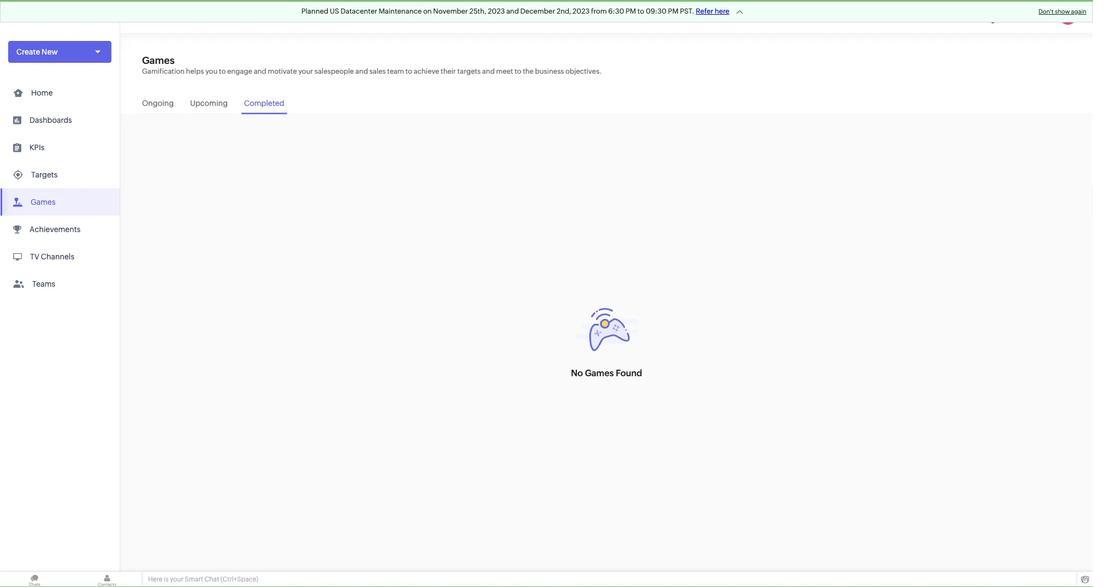 Task type: locate. For each thing, give the bounding box(es) containing it.
to
[[638, 7, 645, 15], [219, 67, 226, 75], [406, 67, 413, 75], [515, 67, 522, 75]]

list
[[0, 79, 120, 298]]

here
[[715, 7, 730, 15]]

teams
[[32, 280, 55, 289]]

1 horizontal spatial 2023
[[573, 7, 590, 15]]

helps
[[186, 67, 204, 75]]

0 vertical spatial games
[[142, 55, 175, 66]]

motivate
[[268, 67, 297, 75]]

here is your smart chat (ctrl+space)
[[148, 576, 258, 584]]

dashboards
[[30, 116, 72, 125]]

show
[[1056, 8, 1071, 15]]

here
[[148, 576, 163, 584]]

25th,
[[470, 7, 487, 15]]

motivator
[[25, 11, 65, 21]]

1 horizontal spatial pm
[[668, 7, 679, 15]]

2023
[[488, 7, 505, 15], [573, 7, 590, 15]]

list containing home
[[0, 79, 120, 298]]

0 horizontal spatial your
[[170, 576, 184, 584]]

0 horizontal spatial games
[[31, 198, 56, 207]]

games gamification helps you to engage and motivate your salespeople and sales team to achieve their targets and meet to the business objectives.
[[142, 55, 602, 75]]

2nd,
[[557, 7, 571, 15]]

don't show again
[[1039, 8, 1087, 15]]

tv
[[30, 253, 39, 261]]

2023 right 2nd, in the right of the page
[[573, 7, 590, 15]]

(ctrl+space)
[[221, 576, 258, 584]]

pm left 'pst.'
[[668, 7, 679, 15]]

and
[[507, 7, 519, 15], [254, 67, 267, 75], [356, 67, 368, 75], [482, 67, 495, 75]]

1 pm from the left
[[626, 7, 636, 15]]

your right motivate
[[299, 67, 313, 75]]

smart
[[185, 576, 203, 584]]

to left the the
[[515, 67, 522, 75]]

from
[[591, 7, 607, 15]]

1 horizontal spatial your
[[299, 67, 313, 75]]

2 horizontal spatial games
[[585, 368, 614, 378]]

and left sales
[[356, 67, 368, 75]]

november
[[434, 7, 468, 15]]

2 vertical spatial games
[[585, 368, 614, 378]]

1 2023 from the left
[[488, 7, 505, 15]]

6:30
[[609, 7, 625, 15]]

games down targets
[[31, 198, 56, 207]]

0 horizontal spatial pm
[[626, 7, 636, 15]]

your right is
[[170, 576, 184, 584]]

to right you
[[219, 67, 226, 75]]

team
[[387, 67, 404, 75]]

found
[[616, 368, 643, 378]]

planned us datacenter maintenance on november 25th, 2023 and december 2nd, 2023 from 6:30 pm to 09:30 pm pst. refer here
[[302, 7, 730, 15]]

achieve
[[414, 67, 440, 75]]

you
[[206, 67, 218, 75]]

1 horizontal spatial games
[[142, 55, 175, 66]]

pm
[[626, 7, 636, 15], [668, 7, 679, 15]]

games
[[142, 55, 175, 66], [31, 198, 56, 207], [585, 368, 614, 378]]

games inside games gamification helps you to engage and motivate your salespeople and sales team to achieve their targets and meet to the business objectives.
[[142, 55, 175, 66]]

your inside games gamification helps you to engage and motivate your salespeople and sales team to achieve their targets and meet to the business objectives.
[[299, 67, 313, 75]]

0 vertical spatial your
[[299, 67, 313, 75]]

2023 right 25th, at the top left of the page
[[488, 7, 505, 15]]

completed
[[244, 99, 284, 107]]

tab list
[[120, 93, 1094, 115]]

achievements
[[30, 225, 80, 234]]

pm right 6:30
[[626, 7, 636, 15]]

games right no
[[585, 368, 614, 378]]

us
[[330, 7, 339, 15]]

completed tab
[[241, 93, 287, 115]]

gamification
[[142, 67, 185, 75]]

your
[[299, 67, 313, 75], [170, 576, 184, 584]]

1 vertical spatial games
[[31, 198, 56, 207]]

games up gamification
[[142, 55, 175, 66]]

tab list containing ongoing
[[120, 93, 1094, 115]]

1 vertical spatial your
[[170, 576, 184, 584]]

no games found
[[571, 368, 643, 378]]

don't show again link
[[1039, 8, 1087, 15]]

new
[[42, 48, 58, 56]]

09:30
[[646, 7, 667, 15]]

2 2023 from the left
[[573, 7, 590, 15]]

0 horizontal spatial 2023
[[488, 7, 505, 15]]

ongoing tab
[[139, 93, 177, 115]]



Task type: describe. For each thing, give the bounding box(es) containing it.
no
[[571, 368, 583, 378]]

upcoming
[[190, 99, 228, 107]]

pst.
[[680, 7, 695, 15]]

objectives.
[[566, 67, 602, 75]]

ongoing
[[142, 99, 174, 107]]

maintenance
[[379, 7, 422, 15]]

games for games gamification helps you to engage and motivate your salespeople and sales team to achieve their targets and meet to the business objectives.
[[142, 55, 175, 66]]

to right team
[[406, 67, 413, 75]]

engage
[[227, 67, 252, 75]]

2 pm from the left
[[668, 7, 679, 15]]

games for games
[[31, 198, 56, 207]]

chats image
[[0, 572, 69, 588]]

again
[[1072, 8, 1087, 15]]

and left meet
[[482, 67, 495, 75]]

business
[[535, 67, 564, 75]]

contacts image
[[73, 572, 142, 588]]

the
[[523, 67, 534, 75]]

user image
[[1060, 8, 1077, 25]]

meet
[[496, 67, 514, 75]]

upcoming tab
[[188, 93, 231, 115]]

don't
[[1039, 8, 1054, 15]]

refer here link
[[696, 7, 730, 15]]

home
[[31, 89, 53, 97]]

their
[[441, 67, 456, 75]]

kpis
[[30, 143, 45, 152]]

create
[[16, 48, 40, 56]]

and right "engage"
[[254, 67, 267, 75]]

tv channels
[[30, 253, 74, 261]]

chat
[[205, 576, 219, 584]]

is
[[164, 576, 169, 584]]

datacenter
[[341, 7, 378, 15]]

on
[[423, 7, 432, 15]]

to left 09:30
[[638, 7, 645, 15]]

targets
[[31, 171, 58, 179]]

and left "december"
[[507, 7, 519, 15]]

sales
[[370, 67, 386, 75]]

refer
[[696, 7, 714, 15]]

planned
[[302, 7, 329, 15]]

december
[[521, 7, 556, 15]]

create new
[[16, 48, 58, 56]]

targets
[[458, 67, 481, 75]]

channels
[[41, 253, 74, 261]]

salespeople
[[315, 67, 354, 75]]



Task type: vqa. For each thing, say whether or not it's contained in the screenshot.
bottom the your
yes



